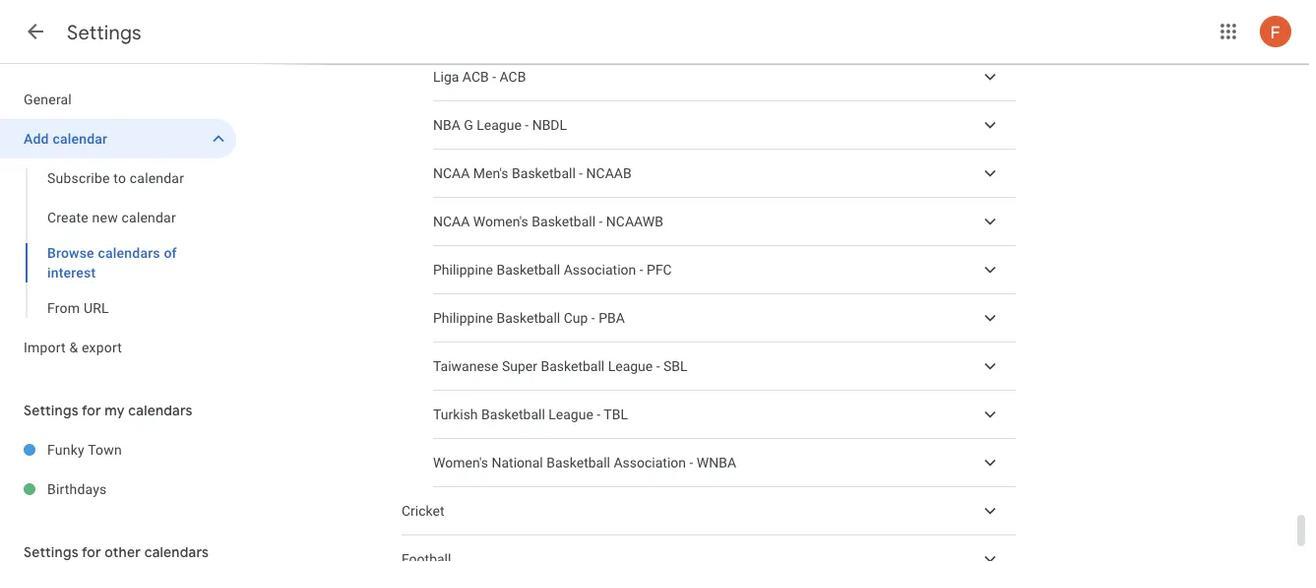 Task type: vqa. For each thing, say whether or not it's contained in the screenshot.
THE TAIWANESE SUPER BASKETBALL LEAGUE - SBL at the bottom of page
yes



Task type: describe. For each thing, give the bounding box(es) containing it.
g
[[464, 117, 473, 133]]

women's national basketball association - wnba
[[433, 455, 736, 471]]

funky
[[47, 442, 84, 458]]

basketball left cup at the bottom of page
[[497, 310, 560, 326]]

of
[[164, 245, 177, 261]]

taiwanese super basketball league - sbl
[[433, 358, 688, 374]]

browse
[[47, 245, 94, 261]]

cup
[[564, 310, 588, 326]]

- for pfc
[[640, 262, 643, 278]]

new
[[92, 209, 118, 225]]

go back image
[[24, 20, 47, 43]]

sbl
[[664, 358, 688, 374]]

cricket
[[402, 503, 445, 519]]

ncaawb
[[606, 213, 663, 230]]

nba g league - nbdl tree item
[[433, 101, 1016, 150]]

liga
[[433, 69, 459, 85]]

- for ncaab
[[579, 165, 583, 181]]

settings heading
[[67, 20, 142, 45]]

settings for other calendars
[[24, 543, 209, 561]]

create new calendar
[[47, 209, 176, 225]]

import & export
[[24, 339, 122, 355]]

group containing subscribe to calendar
[[0, 158, 236, 328]]

super
[[502, 358, 538, 374]]

export
[[82, 339, 122, 355]]

philippine for philippine basketball cup - pba
[[433, 310, 493, 326]]

calendars inside browse calendars of interest
[[98, 245, 160, 261]]

settings for settings for other calendars
[[24, 543, 78, 561]]

&
[[69, 339, 78, 355]]

for for my
[[82, 402, 101, 419]]

general
[[24, 91, 72, 107]]

liga acb - acb tree item
[[433, 53, 1016, 101]]

url
[[84, 300, 109, 316]]

- for tbl
[[597, 406, 601, 423]]

basketball up the ncaa women's basketball - ncaawb
[[512, 165, 576, 181]]

league for tbl
[[549, 406, 593, 423]]

philippine basketball cup - pba tree item
[[433, 294, 1016, 343]]

basketball up philippine basketball cup - pba
[[497, 262, 560, 278]]

men's
[[473, 165, 509, 181]]

interest
[[47, 264, 96, 281]]

town
[[88, 442, 122, 458]]

1 acb from the left
[[463, 69, 489, 85]]

- left wnba at the bottom
[[690, 455, 693, 471]]

calendars for other
[[144, 543, 209, 561]]

funky town tree item
[[0, 430, 236, 470]]

settings for my calendars tree
[[0, 430, 236, 509]]

birthdays link
[[47, 470, 236, 509]]

from url
[[47, 300, 109, 316]]

funky town
[[47, 442, 122, 458]]

- for pba
[[591, 310, 595, 326]]

- for nbdl
[[525, 117, 529, 133]]

- for ncaawb
[[599, 213, 603, 230]]

add calendar
[[24, 130, 107, 147]]

ncaa women's basketball - ncaawb
[[433, 213, 663, 230]]

women's inside "tree item"
[[473, 213, 528, 230]]



Task type: locate. For each thing, give the bounding box(es) containing it.
taiwanese
[[433, 358, 499, 374]]

1 vertical spatial ncaa
[[433, 213, 470, 230]]

league left the tbl
[[549, 406, 593, 423]]

ncaa men's basketball - ncaab
[[433, 165, 632, 181]]

acb right liga
[[463, 69, 489, 85]]

basketball right national
[[547, 455, 610, 471]]

ncaa for ncaa men's basketball - ncaab
[[433, 165, 470, 181]]

0 vertical spatial ncaa
[[433, 165, 470, 181]]

0 vertical spatial association
[[564, 262, 636, 278]]

calendar for create new calendar
[[122, 209, 176, 225]]

0 vertical spatial for
[[82, 402, 101, 419]]

women's
[[473, 213, 528, 230], [433, 455, 488, 471]]

wnba
[[697, 455, 736, 471]]

association inside women's national basketball association - wnba tree item
[[614, 455, 686, 471]]

to
[[114, 170, 126, 186]]

basketball up national
[[481, 406, 545, 423]]

settings for my calendars
[[24, 402, 193, 419]]

national
[[492, 455, 543, 471]]

1 vertical spatial association
[[614, 455, 686, 471]]

0 vertical spatial league
[[477, 117, 522, 133]]

0 vertical spatial philippine
[[433, 262, 493, 278]]

philippine inside "tree item"
[[433, 262, 493, 278]]

pfc
[[647, 262, 672, 278]]

calendar inside "add calendar" tree item
[[53, 130, 107, 147]]

0 vertical spatial women's
[[473, 213, 528, 230]]

subscribe to calendar
[[47, 170, 184, 186]]

2 vertical spatial calendar
[[122, 209, 176, 225]]

1 for from the top
[[82, 402, 101, 419]]

philippine basketball association - pfc tree item
[[433, 246, 1016, 294]]

league inside turkish basketball league - tbl tree item
[[549, 406, 593, 423]]

turkish basketball league - tbl
[[433, 406, 628, 423]]

-
[[492, 69, 496, 85], [525, 117, 529, 133], [579, 165, 583, 181], [599, 213, 603, 230], [640, 262, 643, 278], [591, 310, 595, 326], [656, 358, 660, 374], [597, 406, 601, 423], [690, 455, 693, 471]]

birthdays
[[47, 481, 107, 497]]

settings for settings for my calendars
[[24, 402, 78, 419]]

other
[[105, 543, 141, 561]]

my
[[105, 402, 125, 419]]

2 acb from the left
[[500, 69, 526, 85]]

- left the tbl
[[597, 406, 601, 423]]

- left "nbdl"
[[525, 117, 529, 133]]

calendar up of at the left top
[[122, 209, 176, 225]]

0 vertical spatial calendars
[[98, 245, 160, 261]]

acb up nba g league - nbdl
[[500, 69, 526, 85]]

for left other
[[82, 543, 101, 561]]

for left my
[[82, 402, 101, 419]]

1 vertical spatial women's
[[433, 455, 488, 471]]

liga acb - acb
[[433, 69, 526, 85]]

add
[[24, 130, 49, 147]]

group
[[0, 158, 236, 328]]

calendar up subscribe
[[53, 130, 107, 147]]

women's national basketball association - wnba tree item
[[433, 439, 1016, 487]]

subscribe
[[47, 170, 110, 186]]

browse calendars of interest
[[47, 245, 177, 281]]

2 ncaa from the top
[[433, 213, 470, 230]]

2 vertical spatial settings
[[24, 543, 78, 561]]

turkish
[[433, 406, 478, 423]]

women's down turkish
[[433, 455, 488, 471]]

1 philippine from the top
[[433, 262, 493, 278]]

nba g league - nbdl
[[433, 117, 567, 133]]

philippine for philippine basketball association - pfc
[[433, 262, 493, 278]]

ncaa left men's at the top
[[433, 165, 470, 181]]

association down the tbl
[[614, 455, 686, 471]]

0 vertical spatial calendar
[[53, 130, 107, 147]]

association
[[564, 262, 636, 278], [614, 455, 686, 471]]

calendar right to
[[130, 170, 184, 186]]

acb
[[463, 69, 489, 85], [500, 69, 526, 85]]

1 vertical spatial calendars
[[128, 402, 193, 419]]

settings down birthdays
[[24, 543, 78, 561]]

for
[[82, 402, 101, 419], [82, 543, 101, 561]]

league right g
[[477, 117, 522, 133]]

basketball down cup at the bottom of page
[[541, 358, 605, 374]]

calendars
[[98, 245, 160, 261], [128, 402, 193, 419], [144, 543, 209, 561]]

tbl
[[604, 406, 628, 423]]

ncaa inside "tree item"
[[433, 213, 470, 230]]

1 vertical spatial for
[[82, 543, 101, 561]]

philippine basketball cup - pba
[[433, 310, 625, 326]]

league left sbl
[[608, 358, 653, 374]]

ncaa
[[433, 165, 470, 181], [433, 213, 470, 230]]

nba
[[433, 117, 461, 133]]

calendars down create new calendar
[[98, 245, 160, 261]]

settings up funky on the bottom left of the page
[[24, 402, 78, 419]]

league for nbdl
[[477, 117, 522, 133]]

calendars for my
[[128, 402, 193, 419]]

from
[[47, 300, 80, 316]]

calendars right my
[[128, 402, 193, 419]]

2 philippine from the top
[[433, 310, 493, 326]]

league inside taiwanese super basketball league - sbl tree item
[[608, 358, 653, 374]]

- left pfc on the top
[[640, 262, 643, 278]]

settings right the go back image
[[67, 20, 142, 45]]

pba
[[599, 310, 625, 326]]

0 horizontal spatial league
[[477, 117, 522, 133]]

2 horizontal spatial league
[[608, 358, 653, 374]]

philippine basketball association - pfc
[[433, 262, 672, 278]]

0 horizontal spatial acb
[[463, 69, 489, 85]]

calendar for subscribe to calendar
[[130, 170, 184, 186]]

philippine inside tree item
[[433, 310, 493, 326]]

2 vertical spatial calendars
[[144, 543, 209, 561]]

league inside nba g league - nbdl tree item
[[477, 117, 522, 133]]

2 vertical spatial league
[[549, 406, 593, 423]]

1 horizontal spatial acb
[[500, 69, 526, 85]]

1 vertical spatial philippine
[[433, 310, 493, 326]]

create
[[47, 209, 89, 225]]

settings for settings
[[67, 20, 142, 45]]

1 horizontal spatial league
[[549, 406, 593, 423]]

cricket tree item
[[402, 487, 1016, 536]]

ncaa men's basketball - ncaab tree item
[[433, 150, 1016, 198]]

league
[[477, 117, 522, 133], [608, 358, 653, 374], [549, 406, 593, 423]]

1 vertical spatial settings
[[24, 402, 78, 419]]

tree item
[[402, 536, 1016, 562]]

- left "ncaab"
[[579, 165, 583, 181]]

women's inside tree item
[[433, 455, 488, 471]]

basketball up philippine basketball association - pfc
[[532, 213, 596, 230]]

import
[[24, 339, 66, 355]]

settings
[[67, 20, 142, 45], [24, 402, 78, 419], [24, 543, 78, 561]]

1 vertical spatial calendar
[[130, 170, 184, 186]]

for for other
[[82, 543, 101, 561]]

- inside tree item
[[492, 69, 496, 85]]

1 vertical spatial league
[[608, 358, 653, 374]]

- left ncaawb
[[599, 213, 603, 230]]

- right liga
[[492, 69, 496, 85]]

philippine up taiwanese at the bottom
[[433, 310, 493, 326]]

tree
[[0, 80, 236, 367]]

philippine up philippine basketball cup - pba
[[433, 262, 493, 278]]

association inside the philippine basketball association - pfc "tree item"
[[564, 262, 636, 278]]

philippine
[[433, 262, 493, 278], [433, 310, 493, 326]]

birthdays tree item
[[0, 470, 236, 509]]

ncaa women's basketball - ncaawb tree item
[[433, 198, 1016, 246]]

calendar
[[53, 130, 107, 147], [130, 170, 184, 186], [122, 209, 176, 225]]

nbdl
[[532, 117, 567, 133]]

tree containing general
[[0, 80, 236, 367]]

1 ncaa from the top
[[433, 165, 470, 181]]

ncaab
[[586, 165, 632, 181]]

association up pba
[[564, 262, 636, 278]]

women's down men's at the top
[[473, 213, 528, 230]]

taiwanese super basketball league - sbl tree item
[[433, 343, 1016, 391]]

calendars right other
[[144, 543, 209, 561]]

0 vertical spatial settings
[[67, 20, 142, 45]]

ncaa inside tree item
[[433, 165, 470, 181]]

- left sbl
[[656, 358, 660, 374]]

add calendar tree item
[[0, 119, 236, 158]]

2 for from the top
[[82, 543, 101, 561]]

- right cup at the bottom of page
[[591, 310, 595, 326]]

ncaa for ncaa women's basketball - ncaawb
[[433, 213, 470, 230]]

ncaa down ncaa men's basketball - ncaab
[[433, 213, 470, 230]]

turkish basketball league - tbl tree item
[[433, 391, 1016, 439]]

basketball
[[512, 165, 576, 181], [532, 213, 596, 230], [497, 262, 560, 278], [497, 310, 560, 326], [541, 358, 605, 374], [481, 406, 545, 423], [547, 455, 610, 471]]



